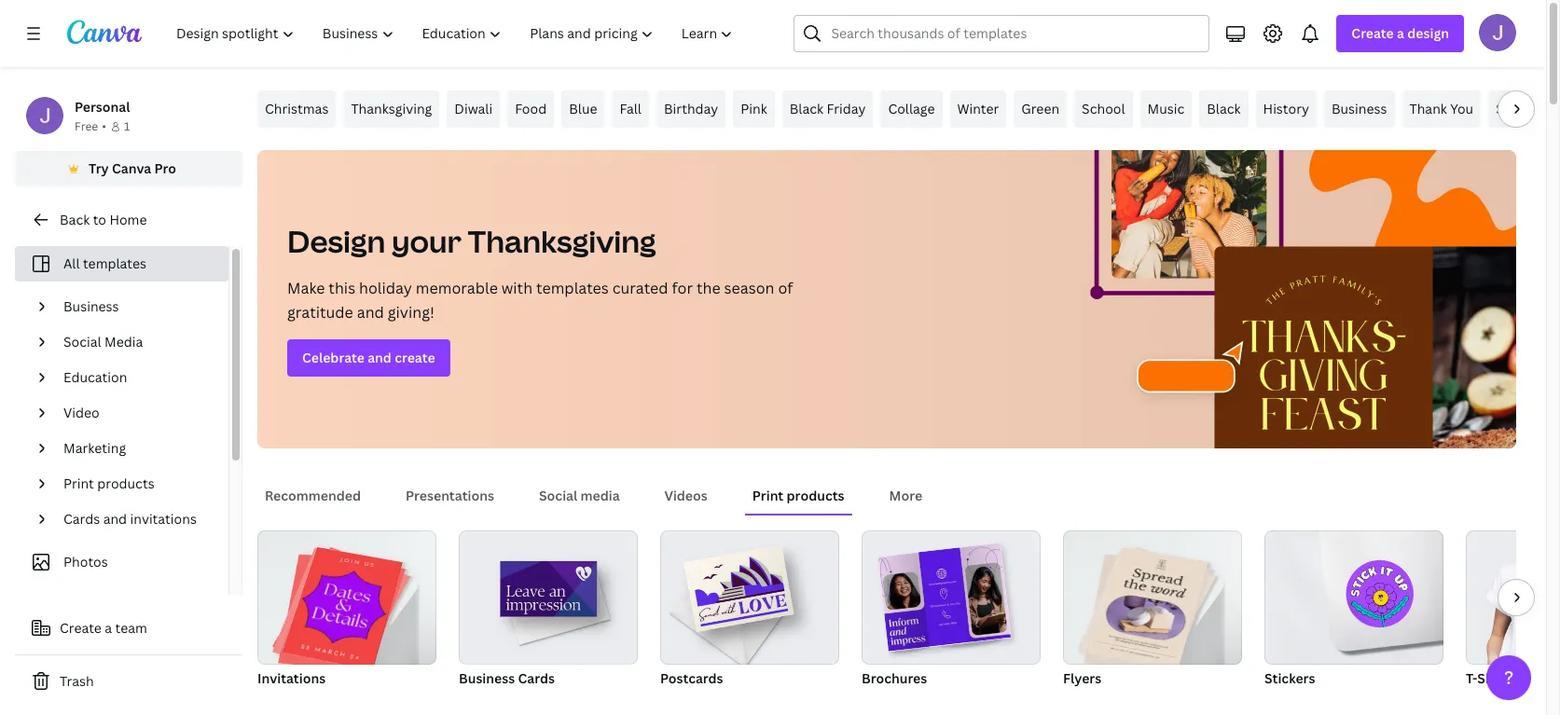 Task type: vqa. For each thing, say whether or not it's contained in the screenshot.
SCHULTZ'S
no



Task type: locate. For each thing, give the bounding box(es) containing it.
social left media
[[539, 487, 578, 505]]

1 horizontal spatial thanksgiving
[[468, 221, 656, 261]]

0 vertical spatial cards
[[63, 510, 100, 528]]

1 vertical spatial a
[[105, 619, 112, 637]]

sticker image
[[1265, 531, 1444, 665], [1343, 557, 1418, 631]]

a inside create a team button
[[105, 619, 112, 637]]

1 horizontal spatial business link
[[1325, 90, 1395, 128]]

recommended
[[265, 487, 361, 505]]

1 horizontal spatial business
[[459, 670, 515, 688]]

0 vertical spatial and
[[357, 302, 384, 323]]

0 horizontal spatial thanksgiving
[[351, 100, 432, 118]]

black
[[790, 100, 824, 118], [1207, 100, 1241, 118]]

brochure image
[[862, 531, 1041, 665], [878, 543, 1011, 652]]

curated
[[613, 278, 669, 299]]

black for black
[[1207, 100, 1241, 118]]

a for design
[[1398, 24, 1405, 42]]

history link
[[1256, 90, 1317, 128]]

templates right all
[[83, 255, 146, 272]]

all
[[63, 255, 80, 272]]

social media
[[539, 487, 620, 505]]

thanksgiving left diwali
[[351, 100, 432, 118]]

0 horizontal spatial create
[[60, 619, 102, 637]]

social for social media
[[539, 487, 578, 505]]

try canva pro
[[89, 160, 176, 177]]

2 vertical spatial business
[[459, 670, 515, 688]]

t-shirts link
[[1467, 531, 1561, 691]]

your
[[392, 221, 462, 261]]

print down marketing
[[63, 475, 94, 493]]

1 horizontal spatial cards
[[518, 670, 555, 688]]

create inside dropdown button
[[1352, 24, 1394, 42]]

print products
[[63, 475, 155, 493], [753, 487, 845, 505]]

0 vertical spatial a
[[1398, 24, 1405, 42]]

business cards
[[459, 670, 555, 688]]

1 vertical spatial cards
[[518, 670, 555, 688]]

social inside "link"
[[63, 333, 101, 351]]

products left the 'more'
[[787, 487, 845, 505]]

create
[[1352, 24, 1394, 42], [60, 619, 102, 637]]

0 vertical spatial create
[[1352, 24, 1394, 42]]

a left "design"
[[1398, 24, 1405, 42]]

create inside button
[[60, 619, 102, 637]]

thank you link
[[1403, 90, 1482, 128]]

create a team
[[60, 619, 147, 637]]

0 horizontal spatial print products
[[63, 475, 155, 493]]

0 vertical spatial business
[[1332, 100, 1388, 118]]

1 vertical spatial and
[[368, 349, 392, 367]]

create for create a team
[[60, 619, 102, 637]]

celebrate and create link
[[287, 340, 450, 377]]

thanksgiving up make this holiday memorable with templates curated for the season of gratitude and giving!
[[468, 221, 656, 261]]

a inside create a design dropdown button
[[1398, 24, 1405, 42]]

0 horizontal spatial social
[[63, 333, 101, 351]]

home
[[110, 211, 147, 229]]

food link
[[508, 90, 554, 128]]

create a design
[[1352, 24, 1450, 42]]

music
[[1148, 100, 1185, 118]]

2 black from the left
[[1207, 100, 1241, 118]]

team
[[115, 619, 147, 637]]

print products inside print products link
[[63, 475, 155, 493]]

more
[[890, 487, 923, 505]]

diwali
[[455, 100, 493, 118]]

0 horizontal spatial business link
[[56, 289, 217, 325]]

•
[[102, 118, 106, 134]]

business link left thank at the right top
[[1325, 90, 1395, 128]]

1 horizontal spatial a
[[1398, 24, 1405, 42]]

0 horizontal spatial a
[[105, 619, 112, 637]]

and for invitations
[[103, 510, 127, 528]]

templates right with
[[536, 278, 609, 299]]

business card image
[[459, 531, 638, 664], [500, 562, 598, 617]]

1 vertical spatial business
[[63, 298, 119, 315]]

2 vertical spatial and
[[103, 510, 127, 528]]

fall link
[[612, 90, 649, 128]]

celebrate
[[302, 349, 365, 367]]

products
[[97, 475, 155, 493], [787, 487, 845, 505]]

print products for print products "button"
[[753, 487, 845, 505]]

1 horizontal spatial print
[[753, 487, 784, 505]]

with
[[502, 278, 533, 299]]

0 vertical spatial social
[[63, 333, 101, 351]]

to
[[93, 211, 106, 229]]

business cards link
[[459, 531, 638, 691]]

invitation image
[[257, 531, 437, 665], [282, 548, 402, 671]]

postcard image
[[661, 531, 840, 665], [684, 545, 795, 633]]

1 horizontal spatial templates
[[536, 278, 609, 299]]

products for print products link
[[97, 475, 155, 493]]

postcards link
[[661, 531, 840, 691]]

personal
[[75, 98, 130, 116]]

and down print products link
[[103, 510, 127, 528]]

print products link
[[56, 466, 217, 502]]

print products inside print products "button"
[[753, 487, 845, 505]]

green
[[1022, 100, 1060, 118]]

1 vertical spatial social
[[539, 487, 578, 505]]

1 horizontal spatial social
[[539, 487, 578, 505]]

birthday
[[664, 100, 719, 118]]

0 horizontal spatial products
[[97, 475, 155, 493]]

photos link
[[26, 545, 217, 580]]

1 black from the left
[[790, 100, 824, 118]]

marketing link
[[56, 431, 217, 466]]

thanksgiving
[[351, 100, 432, 118], [468, 221, 656, 261]]

1 horizontal spatial black
[[1207, 100, 1241, 118]]

create left "design"
[[1352, 24, 1394, 42]]

2 horizontal spatial business
[[1332, 100, 1388, 118]]

templates
[[83, 255, 146, 272], [536, 278, 609, 299]]

and
[[357, 302, 384, 323], [368, 349, 392, 367], [103, 510, 127, 528]]

the
[[697, 278, 721, 299]]

0 horizontal spatial print
[[63, 475, 94, 493]]

None search field
[[794, 15, 1210, 52]]

cards and invitations
[[63, 510, 197, 528]]

postcards
[[661, 670, 724, 688]]

0 horizontal spatial templates
[[83, 255, 146, 272]]

black right music
[[1207, 100, 1241, 118]]

video link
[[56, 396, 217, 431]]

fall
[[620, 100, 642, 118]]

0 horizontal spatial business
[[63, 298, 119, 315]]

0 horizontal spatial cards
[[63, 510, 100, 528]]

social up education
[[63, 333, 101, 351]]

sale
[[1497, 100, 1523, 118]]

print inside "button"
[[753, 487, 784, 505]]

create left team
[[60, 619, 102, 637]]

business link
[[1325, 90, 1395, 128], [56, 289, 217, 325]]

products inside "button"
[[787, 487, 845, 505]]

and left create
[[368, 349, 392, 367]]

a left team
[[105, 619, 112, 637]]

black left the "friday" on the right of page
[[790, 100, 824, 118]]

social for social media
[[63, 333, 101, 351]]

recommended button
[[257, 479, 369, 514]]

thanksgiving link
[[344, 90, 440, 128]]

winter
[[958, 100, 999, 118]]

holiday
[[359, 278, 412, 299]]

1 vertical spatial create
[[60, 619, 102, 637]]

business link up media
[[56, 289, 217, 325]]

1 horizontal spatial create
[[1352, 24, 1394, 42]]

create for create a design
[[1352, 24, 1394, 42]]

sticker image inside 'link'
[[1343, 557, 1418, 631]]

history
[[1264, 100, 1310, 118]]

photos
[[63, 553, 108, 571]]

1 horizontal spatial print products
[[753, 487, 845, 505]]

videos button
[[657, 479, 715, 514]]

Search search field
[[832, 16, 1198, 51]]

flyer image
[[1064, 531, 1243, 665], [1088, 548, 1208, 671]]

you
[[1451, 100, 1474, 118]]

print
[[63, 475, 94, 493], [753, 487, 784, 505]]

cards and invitations link
[[56, 502, 217, 537]]

and down holiday
[[357, 302, 384, 323]]

flyers link
[[1064, 531, 1243, 691]]

media
[[105, 333, 143, 351]]

1 vertical spatial templates
[[536, 278, 609, 299]]

1 horizontal spatial products
[[787, 487, 845, 505]]

products up cards and invitations
[[97, 475, 155, 493]]

social media
[[63, 333, 143, 351]]

0 vertical spatial business link
[[1325, 90, 1395, 128]]

0 horizontal spatial black
[[790, 100, 824, 118]]

green link
[[1014, 90, 1067, 128]]

giving!
[[388, 302, 435, 323]]

winter link
[[950, 90, 1007, 128]]

social inside button
[[539, 487, 578, 505]]

print for print products link
[[63, 475, 94, 493]]

print right videos
[[753, 487, 784, 505]]

business for top business link
[[1332, 100, 1388, 118]]

business
[[1332, 100, 1388, 118], [63, 298, 119, 315], [459, 670, 515, 688]]



Task type: describe. For each thing, give the bounding box(es) containing it.
black link
[[1200, 90, 1249, 128]]

templates inside make this holiday memorable with templates curated for the season of gratitude and giving!
[[536, 278, 609, 299]]

1
[[124, 118, 130, 134]]

gratitude
[[287, 302, 353, 323]]

0 vertical spatial templates
[[83, 255, 146, 272]]

social media button
[[532, 479, 628, 514]]

black for black friday
[[790, 100, 824, 118]]

try
[[89, 160, 109, 177]]

t-shirts
[[1467, 670, 1515, 688]]

media
[[581, 487, 620, 505]]

blue
[[569, 100, 598, 118]]

trash link
[[15, 663, 243, 701]]

top level navigation element
[[164, 15, 750, 52]]

back to home link
[[15, 202, 243, 239]]

memorable
[[416, 278, 498, 299]]

for
[[672, 278, 693, 299]]

pro
[[154, 160, 176, 177]]

create
[[395, 349, 435, 367]]

brochures link
[[862, 531, 1041, 691]]

black friday link
[[782, 90, 874, 128]]

christmas link
[[257, 90, 336, 128]]

flyers
[[1064, 670, 1102, 688]]

make
[[287, 278, 325, 299]]

thank
[[1410, 100, 1448, 118]]

pink link
[[733, 90, 775, 128]]

marketing
[[63, 439, 126, 457]]

education link
[[56, 360, 217, 396]]

and for create
[[368, 349, 392, 367]]

all templates
[[63, 255, 146, 272]]

invitations link
[[257, 531, 437, 691]]

print for print products "button"
[[753, 487, 784, 505]]

presentations button
[[398, 479, 502, 514]]

social media link
[[56, 325, 217, 360]]

pink
[[741, 100, 768, 118]]

create a design button
[[1337, 15, 1465, 52]]

shirts
[[1478, 670, 1515, 688]]

school link
[[1075, 90, 1133, 128]]

invitations
[[257, 670, 326, 688]]

canva
[[112, 160, 151, 177]]

brochures
[[862, 670, 928, 688]]

design
[[287, 221, 386, 261]]

blue link
[[562, 90, 605, 128]]

design
[[1408, 24, 1450, 42]]

diwali link
[[447, 90, 500, 128]]

celebrate and create
[[302, 349, 435, 367]]

1 vertical spatial business link
[[56, 289, 217, 325]]

print products for print products link
[[63, 475, 155, 493]]

design your thanksgiving image
[[1069, 150, 1517, 449]]

flyer image inside flyers link
[[1088, 548, 1208, 671]]

collage
[[889, 100, 935, 118]]

0 vertical spatial thanksgiving
[[351, 100, 432, 118]]

free
[[75, 118, 98, 134]]

school
[[1082, 100, 1126, 118]]

jacob simon image
[[1480, 14, 1517, 51]]

make this holiday memorable with templates curated for the season of gratitude and giving!
[[287, 278, 793, 323]]

education
[[63, 369, 127, 386]]

of
[[778, 278, 793, 299]]

season
[[725, 278, 775, 299]]

and inside make this holiday memorable with templates curated for the season of gratitude and giving!
[[357, 302, 384, 323]]

back to home
[[60, 211, 147, 229]]

stickers
[[1265, 670, 1316, 688]]

invitations
[[130, 510, 197, 528]]

more button
[[882, 479, 930, 514]]

a for team
[[105, 619, 112, 637]]

products for print products "button"
[[787, 487, 845, 505]]

try canva pro button
[[15, 151, 243, 187]]

christmas
[[265, 100, 329, 118]]

trash
[[60, 673, 94, 690]]

thank you
[[1410, 100, 1474, 118]]

black friday
[[790, 100, 866, 118]]

presentations
[[406, 487, 494, 505]]

design your thanksgiving
[[287, 221, 656, 261]]

videos
[[665, 487, 708, 505]]

back
[[60, 211, 90, 229]]

1 vertical spatial thanksgiving
[[468, 221, 656, 261]]

friday
[[827, 100, 866, 118]]

music link
[[1141, 90, 1193, 128]]

business for bottommost business link
[[63, 298, 119, 315]]

video
[[63, 404, 99, 422]]

print products button
[[745, 479, 852, 514]]

t shirt image
[[1467, 531, 1561, 665]]

create a team button
[[15, 610, 243, 647]]

food
[[515, 100, 547, 118]]



